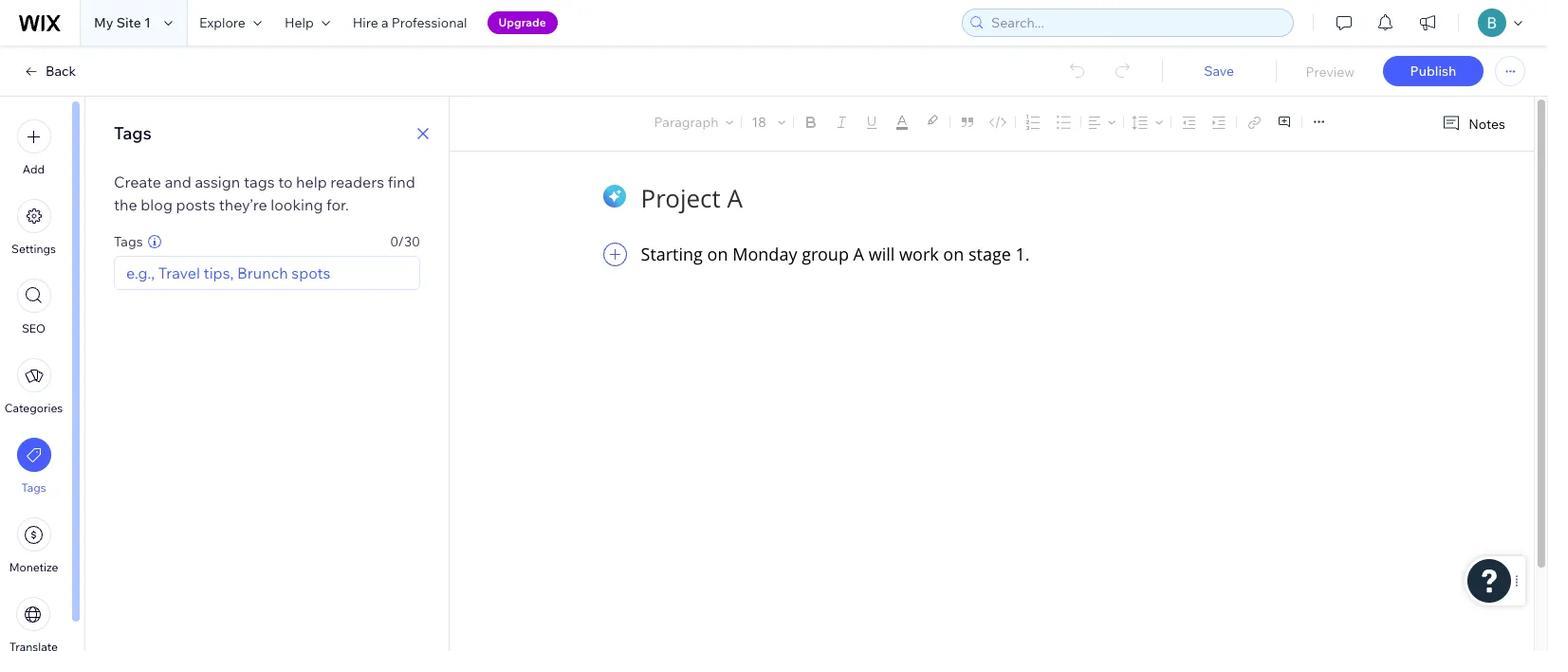 Task type: vqa. For each thing, say whether or not it's contained in the screenshot.
"Help" button
yes



Task type: describe. For each thing, give the bounding box(es) containing it.
tags button
[[17, 438, 51, 495]]

e.g., travel tips, brunch spots button
[[126, 262, 331, 285]]

for.
[[326, 195, 349, 214]]

blog
[[141, 195, 173, 214]]

1.
[[1016, 243, 1030, 266]]

upgrade
[[499, 15, 546, 29]]

explore
[[199, 14, 246, 31]]

monday
[[733, 243, 797, 266]]

add
[[23, 162, 45, 176]]

group
[[802, 243, 849, 266]]

Add a Catchy Title text field
[[641, 182, 1330, 215]]

and
[[165, 173, 191, 192]]

e.g.,
[[126, 264, 155, 283]]

a
[[381, 14, 389, 31]]

professional
[[392, 14, 467, 31]]

categories
[[5, 401, 63, 416]]

to
[[278, 173, 293, 192]]

1 vertical spatial tags
[[114, 233, 143, 250]]

tags inside tags button
[[21, 481, 46, 495]]

assign
[[195, 173, 240, 192]]

tags
[[244, 173, 275, 192]]

add button
[[17, 120, 51, 176]]

my site 1
[[94, 14, 151, 31]]

paragraph button
[[650, 109, 738, 136]]

Tags field
[[336, 257, 414, 289]]

seo button
[[17, 279, 51, 336]]

notes
[[1469, 115, 1506, 132]]

help
[[285, 14, 314, 31]]

site
[[116, 14, 141, 31]]

back button
[[23, 63, 76, 80]]

monetize button
[[9, 518, 58, 575]]

hire a professional
[[353, 14, 467, 31]]

help
[[296, 173, 327, 192]]

e.g., travel tips, brunch spots
[[126, 264, 331, 283]]

1 on from the left
[[707, 243, 728, 266]]

starting on monday group a will work on stage 1.
[[641, 243, 1030, 266]]

travel
[[158, 264, 200, 283]]

work
[[899, 243, 939, 266]]

posts
[[176, 195, 215, 214]]

readers
[[330, 173, 384, 192]]



Task type: locate. For each thing, give the bounding box(es) containing it.
the
[[114, 195, 137, 214]]

they're
[[219, 195, 267, 214]]

my
[[94, 14, 113, 31]]

monetize
[[9, 561, 58, 575]]

hire a professional link
[[341, 0, 479, 46]]

tags up monetize button
[[21, 481, 46, 495]]

tags up the e.g.,
[[114, 233, 143, 250]]

on
[[707, 243, 728, 266], [943, 243, 964, 266]]

2 vertical spatial tags
[[21, 481, 46, 495]]

looking
[[271, 195, 323, 214]]

on right work
[[943, 243, 964, 266]]

Search... field
[[986, 9, 1287, 36]]

paragraph
[[654, 114, 719, 131]]

a
[[854, 243, 864, 266]]

settings
[[11, 242, 56, 256]]

menu
[[0, 108, 67, 652]]

tags up create
[[114, 122, 152, 144]]

upgrade button
[[487, 11, 558, 34]]

back
[[46, 63, 76, 80]]

0
[[390, 233, 398, 250]]

tags
[[114, 122, 152, 144], [114, 233, 143, 250], [21, 481, 46, 495]]

0 horizontal spatial on
[[707, 243, 728, 266]]

create
[[114, 173, 161, 192]]

categories button
[[5, 359, 63, 416]]

0 / 30
[[390, 233, 420, 250]]

find
[[388, 173, 415, 192]]

brunch
[[237, 264, 288, 283]]

will
[[869, 243, 895, 266]]

1 horizontal spatial on
[[943, 243, 964, 266]]

save
[[1204, 63, 1234, 80]]

menu containing add
[[0, 108, 67, 652]]

help button
[[273, 0, 341, 46]]

seo
[[22, 322, 46, 336]]

settings button
[[11, 199, 56, 256]]

stage
[[969, 243, 1011, 266]]

tips,
[[204, 264, 234, 283]]

publish
[[1410, 63, 1457, 80]]

1
[[144, 14, 151, 31]]

create and assign tags to help readers find the blog posts they're looking for.
[[114, 173, 415, 214]]

starting
[[641, 243, 703, 266]]

30
[[404, 233, 420, 250]]

hire
[[353, 14, 378, 31]]

publish button
[[1383, 56, 1484, 86]]

save button
[[1181, 63, 1258, 80]]

on right starting
[[707, 243, 728, 266]]

0 vertical spatial tags
[[114, 122, 152, 144]]

notes button
[[1435, 111, 1511, 137]]

spots
[[292, 264, 331, 283]]

2 on from the left
[[943, 243, 964, 266]]

/
[[398, 233, 404, 250]]



